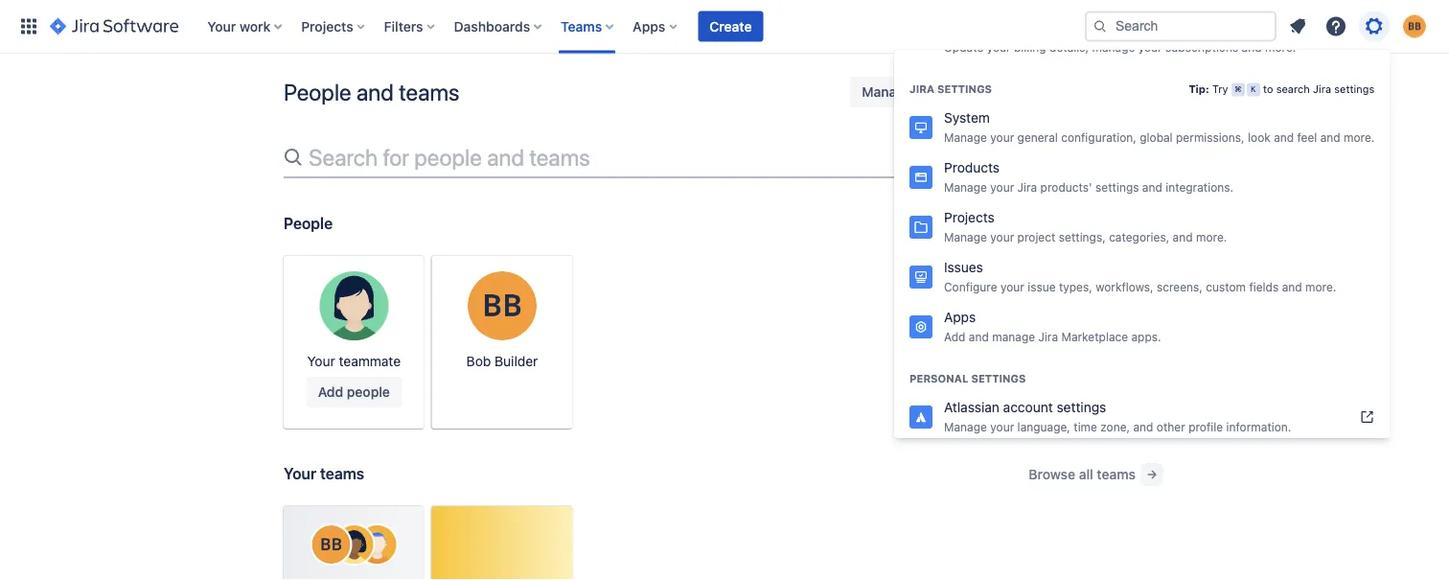 Task type: describe. For each thing, give the bounding box(es) containing it.
information.
[[1227, 420, 1292, 433]]

system manage your general configuration, global permissions, look and feel and more.
[[944, 110, 1375, 144]]

apps.
[[1132, 330, 1162, 343]]

and inside atlassian account settings manage your language, time zone, and other profile information.
[[1134, 420, 1154, 433]]

and inside products manage your jira products' settings and integrations.
[[1143, 180, 1163, 194]]

marketplace
[[1062, 330, 1128, 343]]

search image
[[1093, 19, 1108, 34]]

apps for apps add and manage jira marketplace apps.
[[944, 309, 976, 325]]

banner containing your work
[[0, 0, 1450, 54]]

issues
[[944, 259, 983, 275]]

personal
[[910, 372, 969, 385]]

teams inside browse all teams button
[[1097, 466, 1136, 482]]

dashboards button
[[448, 11, 549, 42]]

bob builder link
[[432, 256, 573, 429]]

manage for projects
[[944, 230, 987, 244]]

your inside products manage your jira products' settings and integrations.
[[991, 180, 1015, 194]]

your teams element
[[284, 506, 1166, 580]]

other
[[1157, 420, 1186, 433]]

people inside button
[[347, 384, 390, 400]]

search for people and teams
[[309, 144, 590, 171]]

filters button
[[378, 11, 443, 42]]

profile
[[1189, 420, 1223, 433]]

apps for apps
[[633, 18, 666, 34]]

settings down help image
[[1335, 83, 1375, 95]]

add people
[[318, 384, 390, 400]]

more. inside projects manage your project settings, categories, and more.
[[1196, 230, 1227, 244]]

more. inside system manage your general configuration, global permissions, look and feel and more.
[[1344, 130, 1375, 144]]

manage inside atlassian account settings manage your language, time zone, and other profile information.
[[944, 420, 987, 433]]

your left the subscriptions
[[1139, 40, 1163, 54]]

system
[[944, 110, 990, 126]]

add inside button
[[318, 384, 343, 400]]

tip: try command k to search jira settings element
[[1189, 81, 1375, 97]]

more search options with atlas
[[941, 216, 1136, 232]]

your for your teammate
[[307, 353, 335, 369]]

with
[[1074, 216, 1101, 232]]

Search field
[[1085, 11, 1277, 42]]

help image
[[1325, 15, 1348, 38]]

add inside apps add and manage jira marketplace apps.
[[944, 330, 966, 343]]

filters
[[384, 18, 423, 34]]

create button
[[698, 11, 764, 42]]

your work
[[207, 18, 271, 34]]

create team button
[[966, 77, 1067, 107]]

settings,
[[1059, 230, 1106, 244]]

appswitcher icon image
[[17, 15, 40, 38]]

types,
[[1059, 280, 1093, 293]]

feel
[[1298, 130, 1318, 144]]

search for to
[[1277, 83, 1310, 95]]

products manage your jira products' settings and integrations.
[[944, 160, 1234, 194]]

dashboards
[[454, 18, 530, 34]]

create for create team
[[978, 84, 1020, 100]]

browse all teams
[[1029, 466, 1136, 482]]

teams
[[561, 18, 602, 34]]

try
[[1213, 83, 1229, 95]]

team
[[1024, 84, 1055, 100]]

browse
[[1029, 466, 1076, 482]]

update your billing details, manage your subscriptions and more.
[[944, 40, 1296, 54]]

jira settings
[[910, 83, 992, 95]]

more. inside issues configure your issue types, workflows, screens, custom fields and more.
[[1306, 280, 1337, 293]]

primary element
[[12, 0, 1085, 53]]

1 horizontal spatial people
[[414, 144, 482, 171]]

subscriptions
[[1166, 40, 1239, 54]]

your inside system manage your general configuration, global permissions, look and feel and more.
[[991, 130, 1015, 144]]

projects button
[[296, 11, 373, 42]]

notifications image
[[1287, 15, 1310, 38]]

issue
[[1028, 280, 1056, 293]]

update
[[944, 40, 984, 54]]

projects manage your project settings, categories, and more.
[[944, 209, 1227, 244]]

your inside atlassian account settings manage your language, time zone, and other profile information.
[[991, 420, 1015, 433]]

general
[[1018, 130, 1058, 144]]

create for create
[[710, 18, 752, 34]]

arrowrighticon image
[[1145, 467, 1160, 482]]

details,
[[1050, 40, 1089, 54]]

workflows,
[[1096, 280, 1154, 293]]

atlassian account settings manage your language, time zone, and other profile information.
[[944, 399, 1292, 433]]

jira inside the tip: try command k to search jira settings element
[[1313, 83, 1332, 95]]

tip: try
[[1189, 83, 1232, 95]]

your inside issues configure your issue types, workflows, screens, custom fields and more.
[[1001, 280, 1025, 293]]

your work button
[[202, 11, 290, 42]]

your inside projects manage your project settings, categories, and more.
[[991, 230, 1015, 244]]

look
[[1248, 130, 1271, 144]]

manage for products
[[944, 180, 987, 194]]

more
[[941, 216, 973, 232]]

your profile and settings image
[[1404, 15, 1427, 38]]

atlassian account settings group
[[894, 352, 1391, 498]]

billing
[[1014, 40, 1047, 54]]

and inside apps add and manage jira marketplace apps.
[[969, 330, 989, 343]]

categories,
[[1109, 230, 1170, 244]]

⌘
[[1235, 83, 1242, 95]]

global
[[1140, 130, 1173, 144]]

manage users
[[862, 84, 951, 100]]

atlas
[[1104, 216, 1136, 232]]

manage users link
[[851, 77, 962, 107]]

settings inside atlassian account settings manage your language, time zone, and other profile information.
[[1057, 399, 1107, 415]]

people for people
[[284, 214, 333, 232]]

more. down notifications image
[[1265, 40, 1296, 54]]

k
[[1251, 85, 1256, 94]]

jira inside products manage your jira products' settings and integrations.
[[1018, 180, 1038, 194]]

language,
[[1018, 420, 1071, 433]]



Task type: vqa. For each thing, say whether or not it's contained in the screenshot.
Manage within the Products Manage your Jira products' settings and integrations.
yes



Task type: locate. For each thing, give the bounding box(es) containing it.
custom
[[1206, 280, 1246, 293]]

manage down issue
[[992, 330, 1035, 343]]

1 horizontal spatial projects
[[944, 209, 995, 225]]

1 people from the top
[[284, 79, 352, 105]]

0 vertical spatial search
[[1277, 83, 1310, 95]]

create right apps popup button at the left of the page
[[710, 18, 752, 34]]

search inside group
[[1277, 83, 1310, 95]]

1 vertical spatial manage
[[992, 330, 1035, 343]]

configure
[[944, 280, 998, 293]]

manage
[[1092, 40, 1135, 54], [992, 330, 1035, 343]]

0 vertical spatial projects
[[301, 18, 353, 34]]

your left project
[[991, 230, 1015, 244]]

teamz image
[[432, 506, 573, 580]]

people
[[414, 144, 482, 171], [347, 384, 390, 400]]

to
[[1264, 83, 1274, 95]]

apps add and manage jira marketplace apps.
[[944, 309, 1162, 343]]

apps inside apps popup button
[[633, 18, 666, 34]]

atlas image
[[1145, 217, 1160, 232]]

manage inside apps add and manage jira marketplace apps.
[[992, 330, 1035, 343]]

permissions,
[[1176, 130, 1245, 144]]

your left general
[[991, 130, 1015, 144]]

1 vertical spatial apps
[[944, 309, 976, 325]]

your for your work
[[207, 18, 236, 34]]

0 vertical spatial add
[[944, 330, 966, 343]]

your inside dropdown button
[[207, 18, 236, 34]]

2 vertical spatial your
[[284, 464, 316, 483]]

more. down integrations.
[[1196, 230, 1227, 244]]

1 vertical spatial projects
[[944, 209, 995, 225]]

bob builder
[[467, 353, 538, 369]]

manage inside products manage your jira products' settings and integrations.
[[944, 180, 987, 194]]

0 horizontal spatial search
[[977, 216, 1019, 232]]

manage down search "icon"
[[1092, 40, 1135, 54]]

apps down configure
[[944, 309, 976, 325]]

people right for
[[414, 144, 482, 171]]

apps right the teams popup button
[[633, 18, 666, 34]]

search inside button
[[977, 216, 1019, 232]]

people for people and teams
[[284, 79, 352, 105]]

1 vertical spatial add
[[318, 384, 343, 400]]

search
[[1277, 83, 1310, 95], [977, 216, 1019, 232]]

update your billing details, manage your subscriptions and more. link
[[894, 12, 1391, 62]]

manage inside system manage your general configuration, global permissions, look and feel and more.
[[944, 130, 987, 144]]

all
[[1079, 466, 1094, 482]]

settings up atlas
[[1096, 180, 1139, 194]]

manage down atlassian
[[944, 420, 987, 433]]

create
[[710, 18, 752, 34], [978, 84, 1020, 100]]

1 vertical spatial your
[[307, 353, 335, 369]]

1 horizontal spatial search
[[1277, 83, 1310, 95]]

manage inside projects manage your project settings, categories, and more.
[[944, 230, 987, 244]]

people down teammate
[[347, 384, 390, 400]]

your teams
[[284, 464, 364, 483]]

to search jira settings
[[1260, 83, 1375, 95]]

0 horizontal spatial manage
[[992, 330, 1035, 343]]

projects inside projects manage your project settings, categories, and more.
[[944, 209, 995, 225]]

0 vertical spatial manage
[[1092, 40, 1135, 54]]

atlassian
[[944, 399, 1000, 415]]

projects inside dropdown button
[[301, 18, 353, 34]]

0 horizontal spatial projects
[[301, 18, 353, 34]]

your inside people element
[[307, 353, 335, 369]]

1 group from the top
[[894, 0, 1391, 503]]

more. right the "fields"
[[1306, 280, 1337, 293]]

search right to
[[1277, 83, 1310, 95]]

your left issue
[[1001, 280, 1025, 293]]

search
[[309, 144, 378, 171]]

1 vertical spatial people
[[284, 214, 333, 232]]

2 people from the top
[[284, 214, 333, 232]]

banner
[[0, 0, 1450, 54]]

teams button
[[555, 11, 621, 42]]

time
[[1074, 420, 1098, 433]]

your teammate
[[307, 353, 401, 369]]

more search options with atlas button
[[939, 209, 1166, 240]]

bob
[[467, 353, 491, 369]]

1 horizontal spatial create
[[978, 84, 1020, 100]]

jira
[[910, 83, 935, 95], [1313, 83, 1332, 95], [1018, 180, 1038, 194], [1039, 330, 1058, 343]]

teams
[[399, 79, 460, 105], [530, 144, 590, 171], [320, 464, 364, 483], [1097, 466, 1136, 482]]

0 horizontal spatial people
[[347, 384, 390, 400]]

1 vertical spatial people
[[347, 384, 390, 400]]

and inside issues configure your issue types, workflows, screens, custom fields and more.
[[1282, 280, 1303, 293]]

create left team on the top of page
[[978, 84, 1020, 100]]

0 vertical spatial create
[[710, 18, 752, 34]]

settings image
[[1363, 15, 1386, 38]]

search right more in the top of the page
[[977, 216, 1019, 232]]

for
[[383, 144, 409, 171]]

settings up system
[[938, 83, 992, 95]]

options
[[1023, 216, 1070, 232]]

add down the your teammate
[[318, 384, 343, 400]]

projects for projects
[[301, 18, 353, 34]]

0 vertical spatial people
[[414, 144, 482, 171]]

settings inside products manage your jira products' settings and integrations.
[[1096, 180, 1139, 194]]

0 vertical spatial your
[[207, 18, 236, 34]]

tip:
[[1189, 83, 1210, 95]]

zone,
[[1101, 420, 1130, 433]]

2 group from the top
[[894, 62, 1391, 358]]

products'
[[1041, 180, 1093, 194]]

apps
[[633, 18, 666, 34], [944, 309, 976, 325]]

and inside projects manage your project settings, categories, and more.
[[1173, 230, 1193, 244]]

browse all teams button
[[1027, 459, 1166, 490]]

add people button
[[307, 377, 402, 407]]

people element
[[284, 256, 1166, 429]]

search for more
[[977, 216, 1019, 232]]

people down the search
[[284, 214, 333, 232]]

more. right feel
[[1344, 130, 1375, 144]]

projects down "products"
[[944, 209, 995, 225]]

1 vertical spatial create
[[978, 84, 1020, 100]]

jira inside apps add and manage jira marketplace apps.
[[1039, 330, 1058, 343]]

your left billing
[[987, 40, 1011, 54]]

users
[[916, 84, 951, 100]]

projects
[[301, 18, 353, 34], [944, 209, 995, 225]]

1 vertical spatial search
[[977, 216, 1019, 232]]

screens,
[[1157, 280, 1203, 293]]

issues configure your issue types, workflows, screens, custom fields and more.
[[944, 259, 1337, 293]]

settings up time
[[1057, 399, 1107, 415]]

settings up atlassian
[[972, 372, 1026, 385]]

fields
[[1250, 280, 1279, 293]]

manage left users at right
[[862, 84, 912, 100]]

your down "products"
[[991, 180, 1015, 194]]

1 horizontal spatial manage
[[1092, 40, 1135, 54]]

0 horizontal spatial apps
[[633, 18, 666, 34]]

apps inside apps add and manage jira marketplace apps.
[[944, 309, 976, 325]]

manage down system
[[944, 130, 987, 144]]

project
[[1018, 230, 1056, 244]]

manage down "products"
[[944, 180, 987, 194]]

settings
[[938, 83, 992, 95], [1335, 83, 1375, 95], [1096, 180, 1139, 194], [972, 372, 1026, 385], [1057, 399, 1107, 415]]

and
[[1242, 40, 1262, 54], [357, 79, 394, 105], [1274, 130, 1294, 144], [1321, 130, 1341, 144], [487, 144, 525, 171], [1143, 180, 1163, 194], [1173, 230, 1193, 244], [1282, 280, 1303, 293], [969, 330, 989, 343], [1134, 420, 1154, 433]]

your for your teams
[[284, 464, 316, 483]]

account
[[1003, 399, 1053, 415]]

teammate
[[339, 353, 401, 369]]

people
[[284, 79, 352, 105], [284, 214, 333, 232]]

configuration,
[[1061, 130, 1137, 144]]

projects right work
[[301, 18, 353, 34]]

projects for projects manage your project settings, categories, and more.
[[944, 209, 995, 225]]

products
[[944, 160, 1000, 175]]

0 horizontal spatial create
[[710, 18, 752, 34]]

manage
[[862, 84, 912, 100], [944, 130, 987, 144], [944, 180, 987, 194], [944, 230, 987, 244], [944, 420, 987, 433]]

0 vertical spatial people
[[284, 79, 352, 105]]

integrations.
[[1166, 180, 1234, 194]]

jira software image
[[50, 15, 179, 38], [50, 15, 179, 38]]

manage up issues
[[944, 230, 987, 244]]

your
[[207, 18, 236, 34], [307, 353, 335, 369], [284, 464, 316, 483]]

create inside primary element
[[710, 18, 752, 34]]

builder
[[495, 353, 538, 369]]

people and teams
[[284, 79, 460, 105]]

0 vertical spatial apps
[[633, 18, 666, 34]]

1 horizontal spatial apps
[[944, 309, 976, 325]]

people down projects dropdown button
[[284, 79, 352, 105]]

personal settings
[[910, 372, 1026, 385]]

your down account
[[991, 420, 1015, 433]]

0 horizontal spatial add
[[318, 384, 343, 400]]

manage for system
[[944, 130, 987, 144]]

1 horizontal spatial add
[[944, 330, 966, 343]]

add up personal settings in the right of the page
[[944, 330, 966, 343]]

apps button
[[627, 11, 685, 42]]

your
[[987, 40, 1011, 54], [1139, 40, 1163, 54], [991, 130, 1015, 144], [991, 180, 1015, 194], [991, 230, 1015, 244], [1001, 280, 1025, 293], [991, 420, 1015, 433]]

group
[[894, 0, 1391, 503], [894, 62, 1391, 358]]

work
[[240, 18, 271, 34]]

create team
[[978, 84, 1055, 100]]



